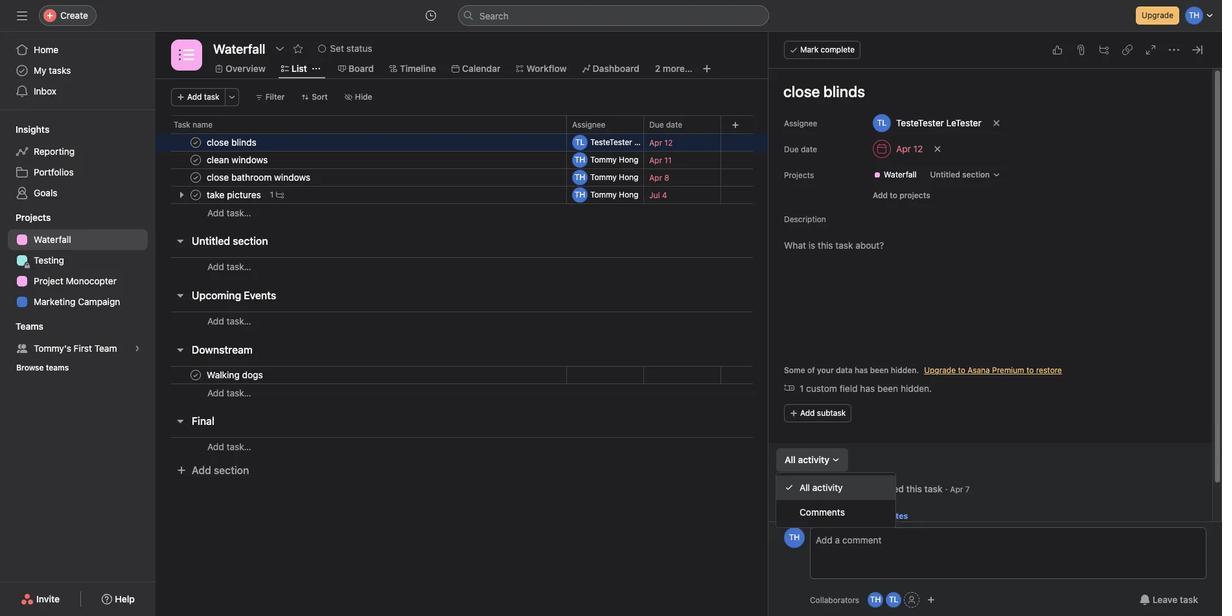 Task type: vqa. For each thing, say whether or not it's contained in the screenshot.
First
yes



Task type: locate. For each thing, give the bounding box(es) containing it.
task left · at the right bottom of page
[[925, 484, 943, 495]]

all up all activity option
[[785, 454, 796, 465]]

tl
[[576, 137, 585, 147], [890, 595, 899, 605]]

4 task… from the top
[[227, 387, 251, 398]]

1 task… from the top
[[227, 207, 251, 218]]

th
[[575, 155, 586, 165], [575, 172, 586, 182], [790, 485, 800, 495], [790, 533, 800, 543], [871, 595, 881, 605]]

1 vertical spatial untitled section
[[192, 235, 268, 247]]

1 horizontal spatial projects
[[785, 171, 815, 180]]

completed image for tl
[[188, 135, 204, 150]]

0 horizontal spatial letester
[[635, 137, 666, 147]]

apr left 8
[[650, 173, 663, 183]]

close blinds cell
[[156, 134, 567, 152]]

0 likes. click to like this task image
[[1053, 45, 1063, 55]]

hong inside "close blinds" dialog
[[845, 484, 869, 495]]

projects up description
[[785, 171, 815, 180]]

letester left remove assignee "image"
[[947, 117, 982, 128]]

0 vertical spatial upgrade
[[1143, 10, 1174, 20]]

Walking dogs text field
[[204, 369, 267, 382]]

2 add task… from the top
[[207, 261, 251, 272]]

3 completed checkbox from the top
[[188, 187, 204, 203]]

12
[[665, 138, 673, 148], [914, 143, 923, 154]]

1 vertical spatial activity
[[813, 482, 843, 493]]

portfolios
[[34, 167, 74, 178]]

0 vertical spatial 2
[[655, 63, 661, 74]]

apr right · at the right bottom of page
[[951, 485, 964, 495]]

all activity up all activity option
[[785, 454, 830, 465]]

0 horizontal spatial date
[[666, 120, 683, 129]]

add down the upcoming in the top left of the page
[[207, 316, 224, 327]]

updates
[[877, 511, 909, 521]]

1 horizontal spatial task
[[925, 484, 943, 495]]

home link
[[8, 40, 148, 60]]

due inside "close blinds" dialog
[[785, 145, 799, 154]]

insights button
[[0, 123, 50, 136]]

1 horizontal spatial due date
[[785, 145, 818, 154]]

tl inside row
[[576, 137, 585, 147]]

1 horizontal spatial 12
[[914, 143, 923, 154]]

1 vertical spatial move tasks between sections image
[[546, 174, 554, 182]]

all activity button
[[777, 449, 849, 472]]

0 vertical spatial collapse task list for this section image
[[175, 236, 185, 246]]

tommy hong inside 'button'
[[591, 190, 639, 200]]

apr 12 up apr 11
[[650, 138, 673, 148]]

this
[[907, 484, 923, 495]]

1 horizontal spatial assignee
[[785, 119, 818, 128]]

all activity option
[[777, 476, 896, 501]]

due date inside "close blinds" dialog
[[785, 145, 818, 154]]

show
[[810, 511, 832, 521]]

0 vertical spatial untitled section
[[931, 170, 990, 180]]

assignee
[[785, 119, 818, 128], [573, 120, 606, 129]]

completed image for completed option
[[188, 170, 204, 185]]

apr 8
[[650, 173, 670, 183]]

1 completed checkbox from the top
[[188, 135, 204, 150]]

projects
[[785, 171, 815, 180], [16, 212, 51, 223]]

0 horizontal spatial testetester
[[591, 137, 633, 147]]

add tab image
[[702, 64, 712, 74]]

completed image inside the take pictures cell
[[188, 187, 204, 203]]

tommy inside "close blinds" dialog
[[810, 484, 843, 495]]

section inside button
[[214, 465, 249, 477]]

completed checkbox right the expand subtask list for the task take pictures
[[188, 187, 204, 203]]

1 vertical spatial upgrade
[[925, 366, 956, 375]]

th button left tl button
[[868, 593, 884, 608]]

add to projects button
[[868, 187, 937, 205]]

upgrade up full screen image at the top right
[[1143, 10, 1174, 20]]

add task… button inside header downstream tree grid
[[207, 386, 251, 400]]

task right leave
[[1181, 595, 1199, 606]]

apr 12 inside dropdown button
[[897, 143, 923, 154]]

activity up comments
[[813, 482, 843, 493]]

more…
[[663, 63, 693, 74]]

main content containing testetester letester
[[769, 69, 1213, 562]]

untitled section
[[931, 170, 990, 180], [192, 235, 268, 247]]

apr inside dropdown button
[[897, 143, 912, 154]]

portfolios link
[[8, 162, 148, 183]]

2 completed image from the top
[[188, 152, 204, 168]]

of
[[808, 366, 816, 375]]

completed image inside close bathroom windows cell
[[188, 170, 204, 185]]

all activity up comments
[[800, 482, 843, 493]]

0 vertical spatial all
[[785, 454, 796, 465]]

testetester inside the 'header untitled section' tree grid
[[591, 137, 633, 147]]

task
[[204, 92, 220, 102], [925, 484, 943, 495], [1181, 595, 1199, 606]]

upgrade inside button
[[1143, 10, 1174, 20]]

teams element
[[0, 315, 156, 380]]

untitled down the clear due date "image"
[[931, 170, 961, 180]]

apr 12 inside row
[[650, 138, 673, 148]]

waterfall
[[884, 170, 917, 180], [34, 234, 71, 245]]

completed checkbox for 'walking dogs' text field
[[188, 368, 204, 383]]

2 move tasks between sections image from the top
[[546, 174, 554, 182]]

my tasks
[[34, 65, 71, 76]]

1 vertical spatial waterfall link
[[8, 230, 148, 250]]

3 add task… button from the top
[[207, 314, 251, 329]]

reporting
[[34, 146, 75, 157]]

1 vertical spatial th button
[[785, 528, 805, 549]]

upgrade left asana at bottom right
[[925, 366, 956, 375]]

2 task… from the top
[[227, 261, 251, 272]]

global element
[[0, 32, 156, 110]]

None text field
[[210, 37, 269, 60]]

collapse task list for this section image left the upcoming in the top left of the page
[[175, 290, 185, 301]]

0 vertical spatial tommy hong
[[591, 155, 639, 165]]

letester
[[947, 117, 982, 128], [635, 137, 666, 147]]

1 vertical spatial completed image
[[188, 187, 204, 203]]

0 vertical spatial move tasks between sections image
[[546, 139, 554, 147]]

apr left the clear due date "image"
[[897, 143, 912, 154]]

tl up tommy hong 'button'
[[576, 137, 585, 147]]

task inside main content
[[925, 484, 943, 495]]

tommy hong for apr 11
[[591, 155, 639, 165]]

0 horizontal spatial apr 12
[[650, 138, 673, 148]]

help
[[115, 594, 135, 605]]

to left restore
[[1027, 366, 1035, 375]]

task… down untitled section button
[[227, 261, 251, 272]]

hong left apr 11
[[619, 155, 639, 165]]

add up add section button
[[207, 442, 224, 453]]

add down the take pictures text field
[[207, 207, 224, 218]]

1 horizontal spatial upgrade
[[1143, 10, 1174, 20]]

calendar
[[462, 63, 501, 74]]

task… for untitled section
[[227, 261, 251, 272]]

th for middle th button
[[790, 533, 800, 543]]

th button down comments
[[785, 528, 805, 549]]

overview link
[[215, 62, 266, 76]]

move tasks between sections image inside close bathroom windows cell
[[546, 174, 554, 182]]

0 horizontal spatial task
[[204, 92, 220, 102]]

0 horizontal spatial tl
[[576, 137, 585, 147]]

Completed checkbox
[[188, 135, 204, 150], [188, 152, 204, 168], [188, 187, 204, 203], [188, 368, 204, 383]]

0 horizontal spatial untitled
[[192, 235, 230, 247]]

all down all activity popup button
[[800, 482, 811, 493]]

1 horizontal spatial untitled
[[931, 170, 961, 180]]

5 add task… row from the top
[[156, 438, 769, 462]]

been up 1 custom field has been hidden.
[[871, 366, 889, 375]]

2 right 'show'
[[834, 511, 839, 521]]

4
[[663, 190, 668, 200]]

0 vertical spatial untitled
[[931, 170, 961, 180]]

1 horizontal spatial all
[[800, 482, 811, 493]]

tommy
[[591, 155, 617, 165], [591, 172, 617, 182], [591, 190, 617, 200], [810, 484, 843, 495]]

add task… down 'walking dogs' text field
[[207, 387, 251, 398]]

activity up all activity option
[[798, 454, 830, 465]]

4 completed checkbox from the top
[[188, 368, 204, 383]]

hide sidebar image
[[17, 10, 27, 21]]

5 add task… button from the top
[[207, 440, 251, 455]]

th for the top th button
[[790, 485, 800, 495]]

1 horizontal spatial letester
[[947, 117, 982, 128]]

testetester up tommy hong 'button'
[[591, 137, 633, 147]]

home
[[34, 44, 59, 55]]

add task… up add section
[[207, 442, 251, 453]]

0 vertical spatial th button
[[785, 480, 805, 500]]

move tasks between sections image for th
[[546, 174, 554, 182]]

all activity
[[785, 454, 830, 465], [800, 482, 843, 493]]

collapse task list for this section image left final
[[175, 416, 185, 427]]

2 vertical spatial collapse task list for this section image
[[175, 416, 185, 427]]

upcoming
[[192, 290, 241, 301]]

1 horizontal spatial due
[[785, 145, 799, 154]]

1 horizontal spatial 2
[[834, 511, 839, 521]]

3 collapse task list for this section image from the top
[[175, 416, 185, 427]]

history image
[[426, 10, 436, 21]]

tab actions image
[[312, 65, 320, 73]]

apr 12 left the clear due date "image"
[[897, 143, 923, 154]]

Completed checkbox
[[188, 170, 204, 185]]

header untitled section tree grid
[[156, 134, 769, 222]]

0 vertical spatial tl
[[576, 137, 585, 147]]

untitled section down the take pictures text field
[[192, 235, 268, 247]]

move tasks between sections image inside close blinds cell
[[546, 139, 554, 147]]

0 vertical spatial has
[[855, 366, 869, 375]]

remove assignee image
[[993, 119, 1001, 127]]

been
[[871, 366, 889, 375], [878, 383, 899, 394]]

0 vertical spatial due date
[[650, 120, 683, 129]]

0 horizontal spatial due
[[650, 120, 664, 129]]

browse teams button
[[10, 359, 75, 377]]

th inside main content
[[790, 485, 800, 495]]

2 vertical spatial task
[[1181, 595, 1199, 606]]

more actions image
[[228, 93, 236, 101]]

apr up apr 11
[[650, 138, 663, 148]]

5 add task… from the top
[[207, 442, 251, 453]]

2 vertical spatial section
[[214, 465, 249, 477]]

clean windows cell
[[156, 151, 567, 169]]

th for the bottommost th button
[[871, 595, 881, 605]]

upgrade
[[1143, 10, 1174, 20], [925, 366, 956, 375]]

completed image inside walking dogs cell
[[188, 368, 204, 383]]

has right "data"
[[855, 366, 869, 375]]

leave task
[[1153, 595, 1199, 606]]

section
[[963, 170, 990, 180], [233, 235, 268, 247], [214, 465, 249, 477]]

1 vertical spatial completed image
[[188, 152, 204, 168]]

2 left more…
[[655, 63, 661, 74]]

completed image up completed option
[[188, 152, 204, 168]]

mark complete
[[801, 45, 855, 54]]

1 vertical spatial tommy hong
[[591, 172, 639, 182]]

0 vertical spatial hidden.
[[891, 366, 920, 375]]

add task… button down untitled section button
[[207, 260, 251, 274]]

testetester letester inside testetester letester dropdown button
[[897, 117, 982, 128]]

invite button
[[12, 588, 68, 611]]

waterfall inside the projects element
[[34, 234, 71, 245]]

task… down upcoming events button
[[227, 316, 251, 327]]

testetester letester up apr 11
[[591, 137, 666, 147]]

0 vertical spatial completed image
[[188, 135, 204, 150]]

collapse task list for this section image down the expand subtask list for the task take pictures
[[175, 236, 185, 246]]

sort button
[[296, 88, 334, 106]]

due
[[650, 120, 664, 129], [785, 145, 799, 154]]

1 vertical spatial due date
[[785, 145, 818, 154]]

untitled inside button
[[192, 235, 230, 247]]

hidden. down some of your data has been hidden. upgrade to asana premium to restore
[[901, 383, 932, 394]]

to left asana at bottom right
[[959, 366, 966, 375]]

12 up 11
[[665, 138, 673, 148]]

1 horizontal spatial waterfall
[[884, 170, 917, 180]]

add subtask image
[[1100, 45, 1110, 55]]

completed image
[[188, 135, 204, 150], [188, 152, 204, 168]]

1 custom field has been hidden.
[[800, 383, 932, 394]]

1 collapse task list for this section image from the top
[[175, 236, 185, 246]]

premium
[[993, 366, 1025, 375]]

1 tommy hong from the top
[[591, 155, 639, 165]]

0 horizontal spatial to
[[890, 191, 898, 200]]

been right field
[[878, 383, 899, 394]]

take pictures cell
[[156, 186, 567, 204]]

1 horizontal spatial untitled section
[[931, 170, 990, 180]]

close details image
[[1193, 45, 1203, 55]]

2 add task… button from the top
[[207, 260, 251, 274]]

list link
[[281, 62, 307, 76]]

3 tommy hong from the top
[[591, 190, 639, 200]]

testetester letester up the clear due date "image"
[[897, 117, 982, 128]]

waterfall link up add to projects
[[869, 169, 922, 182]]

hong up previous
[[845, 484, 869, 495]]

1 add task… button from the top
[[207, 206, 251, 220]]

0 horizontal spatial projects
[[16, 212, 51, 223]]

add task button
[[171, 88, 225, 106]]

add left "projects"
[[873, 191, 888, 200]]

0 horizontal spatial all
[[785, 454, 796, 465]]

add up task name
[[187, 92, 202, 102]]

task left more actions 'icon'
[[204, 92, 220, 102]]

1 vertical spatial due
[[785, 145, 799, 154]]

hong left the jul
[[619, 190, 639, 200]]

1 move tasks between sections image from the top
[[546, 139, 554, 147]]

waterfall link up 'testing'
[[8, 230, 148, 250]]

completed checkbox for clean windows text field in the left of the page
[[188, 152, 204, 168]]

2 add task… row from the top
[[156, 257, 769, 282]]

add or remove collaborators image
[[928, 597, 936, 604]]

completed checkbox up completed option
[[188, 152, 204, 168]]

0 vertical spatial due
[[650, 120, 664, 129]]

untitled inside popup button
[[931, 170, 961, 180]]

2 collapse task list for this section image from the top
[[175, 290, 185, 301]]

th button down all activity popup button
[[785, 480, 805, 500]]

my tasks link
[[8, 60, 148, 81]]

4 add task… button from the top
[[207, 386, 251, 400]]

1 vertical spatial section
[[233, 235, 268, 247]]

take pictures text field
[[204, 189, 265, 202]]

1 vertical spatial projects
[[16, 212, 51, 223]]

has
[[855, 366, 869, 375], [861, 383, 875, 394]]

task… inside header downstream tree grid
[[227, 387, 251, 398]]

2 vertical spatial tommy hong
[[591, 190, 639, 200]]

waterfall inside "close blinds" dialog
[[884, 170, 917, 180]]

has right field
[[861, 383, 875, 394]]

tommy hong
[[591, 155, 639, 165], [591, 172, 639, 182], [591, 190, 639, 200]]

reporting link
[[8, 141, 148, 162]]

2 tommy hong from the top
[[591, 172, 639, 182]]

1 vertical spatial collapse task list for this section image
[[175, 290, 185, 301]]

1 vertical spatial testetester
[[591, 137, 633, 147]]

untitled section down the clear due date "image"
[[931, 170, 990, 180]]

more actions for this task image
[[1170, 45, 1180, 55]]

completed checkbox down downstream button
[[188, 368, 204, 383]]

show 2 previous updates
[[810, 511, 909, 521]]

data
[[836, 366, 853, 375]]

testetester up the clear due date "image"
[[897, 117, 945, 128]]

untitled down the take pictures text field
[[192, 235, 230, 247]]

0 horizontal spatial 2
[[655, 63, 661, 74]]

0 vertical spatial activity
[[798, 454, 830, 465]]

add down 'walking dogs' text field
[[207, 387, 224, 398]]

0 horizontal spatial waterfall
[[34, 234, 71, 245]]

letester up apr 11
[[635, 137, 666, 147]]

1 vertical spatial testetester letester
[[591, 137, 666, 147]]

12 left the clear due date "image"
[[914, 143, 923, 154]]

completed checkbox inside walking dogs cell
[[188, 368, 204, 383]]

1 vertical spatial all activity
[[800, 482, 843, 493]]

project monocopter link
[[8, 271, 148, 292]]

sort
[[312, 92, 328, 102]]

1 vertical spatial all
[[800, 482, 811, 493]]

show sort options image
[[551, 121, 559, 129]]

task… down 'walking dogs' text field
[[227, 387, 251, 398]]

1 horizontal spatial testetester
[[897, 117, 945, 128]]

0 horizontal spatial testetester letester
[[591, 137, 666, 147]]

task name
[[174, 120, 213, 130]]

1 vertical spatial date
[[801, 145, 818, 154]]

add task… button for untitled section
[[207, 260, 251, 274]]

3 add task… row from the top
[[156, 312, 769, 337]]

move tasks between sections image
[[546, 139, 554, 147], [546, 174, 554, 182]]

1 add task… from the top
[[207, 207, 251, 218]]

1 vertical spatial tl
[[890, 595, 899, 605]]

1 horizontal spatial testetester letester
[[897, 117, 982, 128]]

2 completed checkbox from the top
[[188, 152, 204, 168]]

add task
[[187, 92, 220, 102]]

0 horizontal spatial assignee
[[573, 120, 606, 129]]

0 vertical spatial testetester
[[897, 117, 945, 128]]

1 completed image from the top
[[188, 135, 204, 150]]

apr left 11
[[650, 155, 663, 165]]

hidden. up 1 custom field has been hidden.
[[891, 366, 920, 375]]

add task… for final
[[207, 442, 251, 453]]

completed image down task name
[[188, 135, 204, 150]]

5 task… from the top
[[227, 442, 251, 453]]

date inside "close blinds" dialog
[[801, 145, 818, 154]]

hide button
[[339, 88, 378, 106]]

waterfall link
[[869, 169, 922, 182], [8, 230, 148, 250]]

7
[[966, 485, 970, 495]]

description
[[785, 215, 827, 224]]

waterfall up add to projects
[[884, 170, 917, 180]]

clear due date image
[[935, 145, 942, 153]]

apr 12 button
[[868, 137, 929, 161]]

0 horizontal spatial upgrade
[[925, 366, 956, 375]]

0 vertical spatial waterfall
[[884, 170, 917, 180]]

collapse task list for this section image for upcoming
[[175, 290, 185, 301]]

add task… down upcoming events button
[[207, 316, 251, 327]]

task inside leave task button
[[1181, 595, 1199, 606]]

0 vertical spatial completed image
[[188, 170, 204, 185]]

waterfall up 'testing'
[[34, 234, 71, 245]]

1 horizontal spatial tl
[[890, 595, 899, 605]]

0 horizontal spatial untitled section
[[192, 235, 268, 247]]

add task… button down 'walking dogs' text field
[[207, 386, 251, 400]]

0 vertical spatial task
[[204, 92, 220, 102]]

create
[[60, 10, 88, 21]]

add task… inside the 'header untitled section' tree grid
[[207, 207, 251, 218]]

1 vertical spatial waterfall
[[34, 234, 71, 245]]

task… up add section
[[227, 442, 251, 453]]

add task… button up add section
[[207, 440, 251, 455]]

3 task… from the top
[[227, 316, 251, 327]]

0 horizontal spatial 12
[[665, 138, 673, 148]]

all activity inside option
[[800, 482, 843, 493]]

all activity inside popup button
[[785, 454, 830, 465]]

3 completed image from the top
[[188, 368, 204, 383]]

apr 12
[[650, 138, 673, 148], [897, 143, 923, 154]]

collapse task list for this section image
[[175, 236, 185, 246], [175, 290, 185, 301], [175, 416, 185, 427]]

task inside add task button
[[204, 92, 220, 102]]

teams button
[[0, 320, 43, 333]]

1 subtask image
[[276, 191, 284, 199]]

1 vertical spatial letester
[[635, 137, 666, 147]]

calendar link
[[452, 62, 501, 76]]

row containing tl
[[156, 134, 769, 152]]

add up the upcoming in the top left of the page
[[207, 261, 224, 272]]

1 completed image from the top
[[188, 170, 204, 185]]

marketing campaign
[[34, 296, 120, 307]]

completed checkbox inside close blinds cell
[[188, 135, 204, 150]]

apr inside the tommy hong created this task · apr 7
[[951, 485, 964, 495]]

completed checkbox inside the clean windows cell
[[188, 152, 204, 168]]

task… down the take pictures text field
[[227, 207, 251, 218]]

insights element
[[0, 118, 156, 206]]

main content
[[769, 69, 1213, 562]]

1 horizontal spatial apr 12
[[897, 143, 923, 154]]

apr for the clean windows cell
[[650, 155, 663, 165]]

add task… button for final
[[207, 440, 251, 455]]

2 vertical spatial completed image
[[188, 368, 204, 383]]

copy task link image
[[1123, 45, 1133, 55]]

completed checkbox down task name
[[188, 135, 204, 150]]

add task… down the take pictures text field
[[207, 207, 251, 218]]

untitled section inside popup button
[[931, 170, 990, 180]]

completed image inside the clean windows cell
[[188, 152, 204, 168]]

projects inside main content
[[785, 171, 815, 180]]

testetester letester button
[[868, 112, 988, 135]]

0 vertical spatial section
[[963, 170, 990, 180]]

projects down goals
[[16, 212, 51, 223]]

marketing
[[34, 296, 76, 307]]

0 vertical spatial projects
[[785, 171, 815, 180]]

1 horizontal spatial date
[[801, 145, 818, 154]]

testetester
[[897, 117, 945, 128], [591, 137, 633, 147]]

4 add task… from the top
[[207, 387, 251, 398]]

tl button
[[886, 593, 902, 608]]

tl left the add or remove collaborators icon
[[890, 595, 899, 605]]

show 2 previous updates button
[[769, 506, 1213, 522]]

add down final
[[192, 465, 211, 477]]

0 vertical spatial all activity
[[785, 454, 830, 465]]

add task… down untitled section button
[[207, 261, 251, 272]]

add task… button down upcoming events button
[[207, 314, 251, 329]]

1
[[800, 383, 804, 394]]

1 vertical spatial task
[[925, 484, 943, 495]]

2 completed image from the top
[[188, 187, 204, 203]]

3 add task… from the top
[[207, 316, 251, 327]]

to left "projects"
[[890, 191, 898, 200]]

completed image
[[188, 170, 204, 185], [188, 187, 204, 203], [188, 368, 204, 383]]

first
[[74, 343, 92, 354]]

add left subtask
[[801, 408, 815, 418]]

your
[[818, 366, 834, 375]]

Search tasks, projects, and more text field
[[458, 5, 770, 26]]

add task… row
[[156, 204, 769, 222], [156, 257, 769, 282], [156, 312, 769, 337], [156, 384, 769, 402], [156, 438, 769, 462]]

row
[[156, 115, 769, 139], [171, 133, 753, 134], [156, 134, 769, 152], [156, 151, 769, 169], [156, 169, 769, 187], [156, 186, 769, 204], [156, 366, 769, 384]]

add subtask button
[[785, 404, 852, 423]]

create button
[[39, 5, 97, 26]]

0 vertical spatial testetester letester
[[897, 117, 982, 128]]

2 horizontal spatial task
[[1181, 595, 1199, 606]]

1 vertical spatial untitled
[[192, 235, 230, 247]]

add task… button down the take pictures text field
[[207, 206, 251, 220]]

apr
[[650, 138, 663, 148], [897, 143, 912, 154], [650, 155, 663, 165], [650, 173, 663, 183], [951, 485, 964, 495]]

full screen image
[[1146, 45, 1157, 55]]



Task type: describe. For each thing, give the bounding box(es) containing it.
tasks
[[49, 65, 71, 76]]

8
[[665, 173, 670, 183]]

apr 11
[[650, 155, 672, 165]]

2 vertical spatial th button
[[868, 593, 884, 608]]

mark complete button
[[785, 41, 861, 59]]

list image
[[179, 47, 195, 63]]

1 add task… row from the top
[[156, 204, 769, 222]]

list
[[292, 63, 307, 74]]

apr for close bathroom windows cell on the left top of page
[[650, 173, 663, 183]]

add inside the 'header untitled section' tree grid
[[207, 207, 224, 218]]

add task… row for untitled section
[[156, 257, 769, 282]]

comments
[[800, 507, 845, 518]]

set
[[330, 43, 344, 54]]

browse teams
[[16, 363, 69, 373]]

hong up tommy hong 'button'
[[619, 172, 639, 182]]

completed checkbox inside the take pictures cell
[[188, 187, 204, 203]]

projects element
[[0, 206, 156, 315]]

workflow link
[[516, 62, 567, 76]]

add task… row for upcoming events
[[156, 312, 769, 337]]

projects
[[900, 191, 931, 200]]

section inside popup button
[[963, 170, 990, 180]]

expand subtask list for the task take pictures image
[[176, 190, 187, 200]]

0 vertical spatial date
[[666, 120, 683, 129]]

letester inside the 'header untitled section' tree grid
[[635, 137, 666, 147]]

marketing campaign link
[[8, 292, 148, 313]]

add subtask
[[801, 408, 846, 418]]

activity inside option
[[813, 482, 843, 493]]

12 inside the 'header untitled section' tree grid
[[665, 138, 673, 148]]

2 inside popup button
[[655, 63, 661, 74]]

status
[[347, 43, 372, 54]]

created
[[872, 484, 904, 495]]

walking dogs cell
[[156, 366, 567, 384]]

events
[[244, 290, 276, 301]]

close blinds dialog
[[769, 32, 1223, 617]]

goals link
[[8, 183, 148, 204]]

close bathroom windows text field
[[204, 171, 315, 184]]

filter
[[266, 92, 285, 102]]

previous
[[841, 511, 875, 521]]

testing link
[[8, 250, 148, 271]]

campaign
[[78, 296, 120, 307]]

testetester inside dropdown button
[[897, 117, 945, 128]]

assignee inside main content
[[785, 119, 818, 128]]

untitled section button
[[925, 166, 1007, 184]]

2 horizontal spatial to
[[1027, 366, 1035, 375]]

12 inside dropdown button
[[914, 143, 923, 154]]

show options image
[[275, 43, 286, 54]]

completed image for completed checkbox within the take pictures cell
[[188, 187, 204, 203]]

Task Name text field
[[775, 77, 1198, 106]]

all inside option
[[800, 482, 811, 493]]

collapse task list for this section image for untitled
[[175, 236, 185, 246]]

1 vertical spatial hidden.
[[901, 383, 932, 394]]

team
[[94, 343, 117, 354]]

completed image for th
[[188, 152, 204, 168]]

testetester letester inside row
[[591, 137, 666, 147]]

projects button
[[0, 211, 51, 224]]

upcoming events
[[192, 290, 276, 301]]

complete
[[821, 45, 855, 54]]

upgrade inside "close blinds" dialog
[[925, 366, 956, 375]]

0 vertical spatial been
[[871, 366, 889, 375]]

add inside button
[[187, 92, 202, 102]]

inbox
[[34, 86, 56, 97]]

dashboard
[[593, 63, 640, 74]]

add task… button for upcoming events
[[207, 314, 251, 329]]

close bathroom windows cell
[[156, 169, 567, 187]]

overview
[[226, 63, 266, 74]]

hong inside 'button'
[[619, 190, 639, 200]]

invite
[[36, 594, 60, 605]]

leave task button
[[1132, 589, 1207, 612]]

0 horizontal spatial due date
[[650, 120, 683, 129]]

tommy hong button
[[573, 187, 641, 203]]

2 more… button
[[655, 62, 693, 76]]

task… for upcoming events
[[227, 316, 251, 327]]

tommy hong created this task · apr 7
[[810, 484, 970, 495]]

1 vertical spatial been
[[878, 383, 899, 394]]

collapse task list for this section image
[[175, 345, 185, 355]]

4 add task… row from the top
[[156, 384, 769, 402]]

completed image for completed checkbox inside the walking dogs cell
[[188, 368, 204, 383]]

add task… for untitled section
[[207, 261, 251, 272]]

add task… inside header downstream tree grid
[[207, 387, 251, 398]]

apr for close blinds cell
[[650, 138, 663, 148]]

row containing tommy hong
[[156, 186, 769, 204]]

projects inside dropdown button
[[16, 212, 51, 223]]

to inside button
[[890, 191, 898, 200]]

jul
[[650, 190, 660, 200]]

downstream button
[[192, 338, 253, 362]]

testing
[[34, 255, 64, 266]]

assignee inside row
[[573, 120, 606, 129]]

add to starred image
[[293, 43, 304, 54]]

name
[[193, 120, 213, 130]]

set status
[[330, 43, 372, 54]]

section inside button
[[233, 235, 268, 247]]

2 inside button
[[834, 511, 839, 521]]

2 more…
[[655, 63, 693, 74]]

attachments: add a file to this task, close blinds image
[[1076, 45, 1087, 55]]

teams
[[16, 321, 43, 332]]

asana
[[968, 366, 991, 375]]

task for leave task
[[1181, 595, 1199, 606]]

restore
[[1037, 366, 1063, 375]]

activity inside popup button
[[798, 454, 830, 465]]

some
[[785, 366, 806, 375]]

11
[[665, 155, 672, 165]]

add task… row for final
[[156, 438, 769, 462]]

move tasks between sections image for tl
[[546, 139, 554, 147]]

row containing assignee
[[156, 115, 769, 139]]

due inside row
[[650, 120, 664, 129]]

tommy hong link
[[810, 484, 869, 495]]

board
[[349, 63, 374, 74]]

tommy's
[[34, 343, 71, 354]]

add task… for upcoming events
[[207, 316, 251, 327]]

add to projects
[[873, 191, 931, 200]]

insights
[[16, 124, 50, 135]]

see details, tommy's first team image
[[134, 345, 141, 353]]

task… inside the 'header untitled section' tree grid
[[227, 207, 251, 218]]

final button
[[192, 410, 215, 433]]

project monocopter
[[34, 276, 117, 287]]

jul 4
[[650, 190, 668, 200]]

close blinds text field
[[204, 136, 261, 149]]

add section
[[192, 465, 249, 477]]

add inside header downstream tree grid
[[207, 387, 224, 398]]

tommy hong for apr 8
[[591, 172, 639, 182]]

1 vertical spatial has
[[861, 383, 875, 394]]

teams
[[46, 363, 69, 373]]

task… for final
[[227, 442, 251, 453]]

letester inside dropdown button
[[947, 117, 982, 128]]

tl inside button
[[890, 595, 899, 605]]

task for add task
[[204, 92, 220, 102]]

add field image
[[732, 121, 740, 129]]

tommy inside 'button'
[[591, 190, 617, 200]]

1 horizontal spatial waterfall link
[[869, 169, 922, 182]]

all inside popup button
[[785, 454, 796, 465]]

mark
[[801, 45, 819, 54]]

header downstream tree grid
[[156, 366, 769, 402]]

completed checkbox for close blinds text field
[[188, 135, 204, 150]]

main content inside "close blinds" dialog
[[769, 69, 1213, 562]]

inbox link
[[8, 81, 148, 102]]

add task… button inside the 'header untitled section' tree grid
[[207, 206, 251, 220]]

monocopter
[[66, 276, 117, 287]]

custom
[[807, 383, 838, 394]]

task
[[174, 120, 190, 130]]

tommy's first team link
[[8, 338, 148, 359]]

workflow
[[527, 63, 567, 74]]

0 horizontal spatial waterfall link
[[8, 230, 148, 250]]

subtask
[[818, 408, 846, 418]]

1 horizontal spatial to
[[959, 366, 966, 375]]

clean windows text field
[[204, 154, 272, 167]]

upcoming events button
[[192, 284, 276, 307]]

timeline link
[[390, 62, 436, 76]]

collaborators
[[810, 596, 860, 605]]

board link
[[338, 62, 374, 76]]

browse
[[16, 363, 44, 373]]

my
[[34, 65, 46, 76]]



